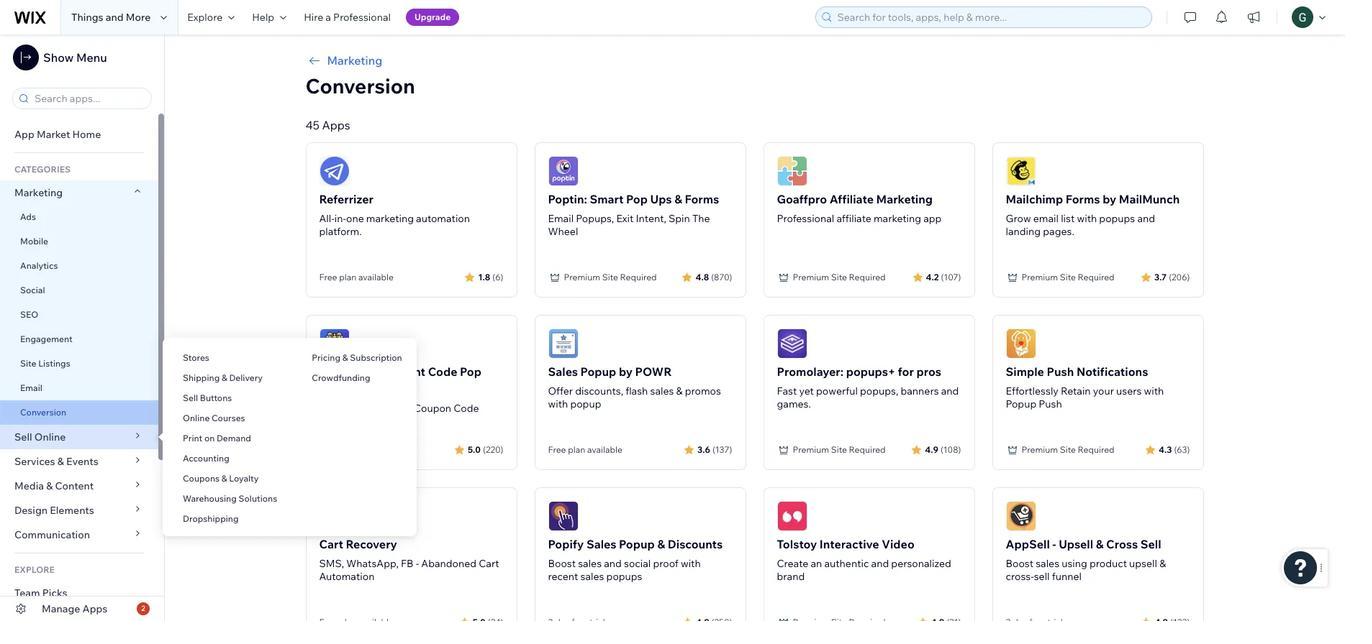 Task type: vqa. For each thing, say whether or not it's contained in the screenshot.


Task type: locate. For each thing, give the bounding box(es) containing it.
2 horizontal spatial pop
[[626, 192, 648, 207]]

show
[[43, 50, 74, 65]]

0 vertical spatial sales
[[548, 365, 578, 379]]

forms up list
[[1066, 192, 1100, 207]]

2 horizontal spatial sales
[[587, 538, 617, 552]]

1 horizontal spatial boost
[[1006, 558, 1034, 571]]

4.9
[[925, 444, 939, 455]]

analytics link
[[0, 254, 158, 279]]

abandoned
[[421, 558, 477, 571]]

product
[[1090, 558, 1127, 571]]

services & events
[[14, 456, 98, 469]]

email down "poptin:"
[[548, 212, 574, 225]]

site for goaffpro
[[831, 272, 847, 283]]

site for promolayer:
[[831, 445, 847, 456]]

users
[[1117, 385, 1142, 398]]

sales inside coupon x discount code pop ups discount pop ups & coupon code sales popups
[[319, 415, 345, 428]]

& down stores 'link'
[[222, 373, 227, 384]]

conversion link
[[0, 401, 158, 425]]

personalized
[[891, 558, 951, 571]]

available for one
[[358, 272, 394, 283]]

45 apps
[[306, 118, 350, 132]]

1 horizontal spatial marketing
[[874, 212, 921, 225]]

premium site required down exit
[[564, 272, 657, 283]]

plan down "platform."
[[339, 272, 357, 283]]

required down the mailchimp forms by mailmunch grow email list with popups and landing pages. on the right top of page
[[1078, 272, 1115, 283]]

boost down appsell
[[1006, 558, 1034, 571]]

sales inside appsell - upsell & cross sell boost sales using product upsell & cross-sell funnel
[[1036, 558, 1060, 571]]

notifications
[[1077, 365, 1148, 379]]

proof
[[653, 558, 679, 571]]

pros
[[917, 365, 941, 379]]

- inside cart recovery sms, whatsapp, fb - abandoned cart automation
[[416, 558, 419, 571]]

required down popups,
[[849, 445, 886, 456]]

free
[[319, 272, 337, 283], [548, 445, 566, 456]]

coupon down pricing
[[319, 365, 363, 379]]

appsell
[[1006, 538, 1050, 552]]

required down affiliate
[[849, 272, 886, 283]]

free plan available down popup
[[548, 445, 623, 456]]

pricing & subscription
[[312, 353, 402, 364]]

marketing
[[327, 53, 382, 68], [14, 186, 63, 199], [876, 192, 933, 207]]

1 vertical spatial code
[[454, 402, 479, 415]]

1 vertical spatial popups
[[607, 571, 642, 584]]

upsell
[[1129, 558, 1157, 571]]

1 horizontal spatial sales
[[548, 365, 578, 379]]

pop inside poptin: smart pop ups & forms email popups, exit intent, spin the wheel
[[626, 192, 648, 207]]

0 vertical spatial online
[[183, 413, 210, 424]]

1 horizontal spatial popup
[[619, 538, 655, 552]]

shipping
[[183, 373, 220, 384]]

email inside poptin: smart pop ups & forms email popups, exit intent, spin the wheel
[[548, 212, 574, 225]]

with right users
[[1144, 385, 1164, 398]]

0 vertical spatial free plan available
[[319, 272, 394, 283]]

plan for popup
[[568, 445, 585, 456]]

1 vertical spatial free plan available
[[548, 445, 623, 456]]

design
[[14, 505, 48, 518]]

app
[[924, 212, 942, 225]]

free down "platform."
[[319, 272, 337, 283]]

0 horizontal spatial popup
[[581, 365, 616, 379]]

0 vertical spatial ups
[[650, 192, 672, 207]]

sales left using at bottom right
[[1036, 558, 1060, 571]]

online
[[183, 413, 210, 424], [34, 431, 66, 444]]

1 horizontal spatial email
[[548, 212, 574, 225]]

boost down popify
[[548, 558, 576, 571]]

0 vertical spatial available
[[358, 272, 394, 283]]

available down "platform."
[[358, 272, 394, 283]]

premium
[[564, 272, 600, 283], [793, 272, 829, 283], [1022, 272, 1058, 283], [793, 445, 829, 456], [1022, 445, 1058, 456]]

0 vertical spatial code
[[428, 365, 457, 379]]

& right media at the left bottom of page
[[46, 480, 53, 493]]

popup down simple
[[1006, 398, 1037, 411]]

premium site required
[[564, 272, 657, 283], [793, 272, 886, 283], [1022, 272, 1115, 283], [793, 445, 886, 456], [1022, 445, 1115, 456]]

1 vertical spatial cart
[[479, 558, 499, 571]]

and down video
[[871, 558, 889, 571]]

conversion inside 'link'
[[20, 407, 66, 418]]

sell down shipping
[[183, 393, 198, 404]]

2 vertical spatial ups
[[384, 402, 403, 415]]

& inside sales popup by powr offer discounts, flash sales & promos with popup
[[676, 385, 683, 398]]

popups down mailmunch
[[1099, 212, 1135, 225]]

coupon right popups
[[414, 402, 451, 415]]

push up retain
[[1047, 365, 1074, 379]]

site down exit
[[602, 272, 618, 283]]

1 horizontal spatial popups
[[1099, 212, 1135, 225]]

apps right 45
[[322, 118, 350, 132]]

& left promos
[[676, 385, 683, 398]]

by for popup
[[619, 365, 633, 379]]

all-
[[319, 212, 335, 225]]

promolayer:
[[777, 365, 844, 379]]

required for your
[[1078, 445, 1115, 456]]

1 vertical spatial by
[[619, 365, 633, 379]]

0 vertical spatial email
[[548, 212, 574, 225]]

discount down crowdfunding
[[319, 402, 361, 415]]

sales inside popify sales popup & discounts boost sales and social proof with recent sales popups
[[587, 538, 617, 552]]

professional
[[333, 11, 391, 24], [777, 212, 835, 225]]

pop
[[626, 192, 648, 207], [460, 365, 482, 379], [363, 402, 382, 415]]

& inside popify sales popup & discounts boost sales and social proof with recent sales popups
[[657, 538, 665, 552]]

0 vertical spatial conversion
[[306, 73, 415, 99]]

1 vertical spatial sales
[[319, 415, 345, 428]]

sales right popify
[[587, 538, 617, 552]]

email inside sidebar element
[[20, 383, 42, 394]]

by inside the mailchimp forms by mailmunch grow email list with popups and landing pages.
[[1103, 192, 1117, 207]]

by for forms
[[1103, 192, 1117, 207]]

things
[[71, 11, 103, 24]]

2 marketing from the left
[[874, 212, 921, 225]]

and down pros
[[941, 385, 959, 398]]

premium site required for affiliate
[[793, 272, 886, 283]]

sell inside sidebar element
[[14, 431, 32, 444]]

0 horizontal spatial ups
[[319, 382, 341, 397]]

2 vertical spatial sales
[[587, 538, 617, 552]]

boost inside appsell - upsell & cross sell boost sales using product upsell & cross-sell funnel
[[1006, 558, 1034, 571]]

discount
[[376, 365, 425, 379], [319, 402, 361, 415]]

0 horizontal spatial available
[[358, 272, 394, 283]]

popify sales popup & discounts logo image
[[548, 502, 578, 532]]

1 horizontal spatial cart
[[479, 558, 499, 571]]

1 horizontal spatial by
[[1103, 192, 1117, 207]]

0 vertical spatial by
[[1103, 192, 1117, 207]]

& right pricing
[[342, 353, 348, 364]]

1 horizontal spatial plan
[[568, 445, 585, 456]]

online up print
[[183, 413, 210, 424]]

1 vertical spatial plan
[[568, 445, 585, 456]]

0 horizontal spatial online
[[34, 431, 66, 444]]

- right fb
[[416, 558, 419, 571]]

1 vertical spatial marketing link
[[0, 181, 158, 205]]

1 horizontal spatial free plan available
[[548, 445, 623, 456]]

required for marketing
[[849, 272, 886, 283]]

apps
[[322, 118, 350, 132], [82, 603, 108, 616]]

popify
[[548, 538, 584, 552]]

premium down effortlessly
[[1022, 445, 1058, 456]]

conversion
[[306, 73, 415, 99], [20, 407, 66, 418]]

4.8 (870)
[[696, 272, 732, 283]]

premium site required down pages.
[[1022, 272, 1115, 283]]

2 boost from the left
[[1006, 558, 1034, 571]]

0 vertical spatial popups
[[1099, 212, 1135, 225]]

1 vertical spatial -
[[416, 558, 419, 571]]

2 horizontal spatial ups
[[650, 192, 672, 207]]

popup up "social" at left
[[619, 538, 655, 552]]

marketing left app
[[874, 212, 921, 225]]

discount down the subscription
[[376, 365, 425, 379]]

in-
[[335, 212, 346, 225]]

elements
[[50, 505, 94, 518]]

apps inside sidebar element
[[82, 603, 108, 616]]

1 horizontal spatial conversion
[[306, 73, 415, 99]]

1 vertical spatial apps
[[82, 603, 108, 616]]

with right list
[[1077, 212, 1097, 225]]

goaffpro affiliate marketing professional affiliate marketing app
[[777, 192, 942, 225]]

sales inside sales popup by powr offer discounts, flash sales & promos with popup
[[548, 365, 578, 379]]

premium up promolayer: popups+ for pros logo
[[793, 272, 829, 283]]

sell up the services
[[14, 431, 32, 444]]

list
[[1061, 212, 1075, 225]]

design elements
[[14, 505, 94, 518]]

and left more
[[106, 11, 124, 24]]

stores
[[183, 353, 209, 364]]

0 horizontal spatial popups
[[607, 571, 642, 584]]

exit
[[616, 212, 634, 225]]

1 horizontal spatial professional
[[777, 212, 835, 225]]

fast
[[777, 385, 797, 398]]

grow
[[1006, 212, 1031, 225]]

0 horizontal spatial free
[[319, 272, 337, 283]]

0 horizontal spatial sales
[[319, 415, 345, 428]]

0 vertical spatial sell
[[183, 393, 198, 404]]

free plan available down "platform."
[[319, 272, 394, 283]]

1 vertical spatial sell
[[14, 431, 32, 444]]

0 horizontal spatial boost
[[548, 558, 576, 571]]

apps right manage on the left
[[82, 603, 108, 616]]

plan down popup
[[568, 445, 585, 456]]

0 vertical spatial pop
[[626, 192, 648, 207]]

required down intent,
[[620, 272, 657, 283]]

sell buttons link
[[163, 387, 292, 411]]

by up flash
[[619, 365, 633, 379]]

marketing down hire a professional
[[327, 53, 382, 68]]

sales up offer
[[548, 365, 578, 379]]

1 vertical spatial available
[[587, 445, 623, 456]]

site down affiliate
[[831, 272, 847, 283]]

2 forms from the left
[[1066, 192, 1100, 207]]

0 vertical spatial discount
[[376, 365, 425, 379]]

sell for sell buttons
[[183, 393, 198, 404]]

sidebar element
[[0, 35, 165, 622]]

more
[[126, 11, 151, 24]]

site for mailchimp
[[1060, 272, 1076, 283]]

apps for 45 apps
[[322, 118, 350, 132]]

1 horizontal spatial available
[[587, 445, 623, 456]]

sales down popify
[[578, 558, 602, 571]]

and inside promolayer: popups+ for pros fast yet powerful popups, banners and games.
[[941, 385, 959, 398]]

0 horizontal spatial marketing
[[366, 212, 414, 225]]

3.7
[[1155, 272, 1167, 283]]

and
[[106, 11, 124, 24], [1138, 212, 1155, 225], [941, 385, 959, 398], [604, 558, 622, 571], [871, 558, 889, 571]]

cart up "sms,"
[[319, 538, 343, 552]]

2 horizontal spatial marketing
[[876, 192, 933, 207]]

1 horizontal spatial marketing
[[327, 53, 382, 68]]

popups,
[[576, 212, 614, 225]]

events
[[66, 456, 98, 469]]

1 horizontal spatial apps
[[322, 118, 350, 132]]

with left popup
[[548, 398, 568, 411]]

popups inside popify sales popup & discounts boost sales and social proof with recent sales popups
[[607, 571, 642, 584]]

& left events
[[57, 456, 64, 469]]

marketing inside goaffpro affiliate marketing professional affiliate marketing app
[[876, 192, 933, 207]]

1 horizontal spatial free
[[548, 445, 566, 456]]

0 horizontal spatial forms
[[685, 192, 719, 207]]

0 horizontal spatial cart
[[319, 538, 343, 552]]

listings
[[38, 358, 70, 369]]

free down offer
[[548, 445, 566, 456]]

ups down pricing
[[319, 382, 341, 397]]

and left "social" at left
[[604, 558, 622, 571]]

solutions
[[239, 494, 277, 505]]

(137)
[[713, 444, 732, 455]]

and down mailmunch
[[1138, 212, 1155, 225]]

1 marketing from the left
[[366, 212, 414, 225]]

0 vertical spatial apps
[[322, 118, 350, 132]]

0 vertical spatial -
[[1053, 538, 1056, 552]]

1 vertical spatial conversion
[[20, 407, 66, 418]]

0 horizontal spatial email
[[20, 383, 42, 394]]

tolstoy interactive video create an authentic and personalized brand
[[777, 538, 951, 584]]

popup inside simple push notifications effortlessly retain your users with popup push
[[1006, 398, 1037, 411]]

design elements link
[[0, 499, 158, 523]]

- inside appsell - upsell & cross sell boost sales using product upsell & cross-sell funnel
[[1053, 538, 1056, 552]]

ads link
[[0, 205, 158, 230]]

retain
[[1061, 385, 1091, 398]]

1 vertical spatial pop
[[460, 365, 482, 379]]

site left listings
[[20, 358, 36, 369]]

popup inside popify sales popup & discounts boost sales and social proof with recent sales popups
[[619, 538, 655, 552]]

with down discounts
[[681, 558, 701, 571]]

by left mailmunch
[[1103, 192, 1117, 207]]

by inside sales popup by powr offer discounts, flash sales & promos with popup
[[619, 365, 633, 379]]

& right popups
[[405, 402, 412, 415]]

(220)
[[483, 444, 504, 455]]

2 vertical spatial sell
[[1141, 538, 1162, 552]]

team picks
[[14, 587, 67, 600]]

promolayer: popups+ for pros logo image
[[777, 329, 807, 359]]

premium down landing
[[1022, 272, 1058, 283]]

free plan available for all-
[[319, 272, 394, 283]]

conversion up the 45 apps
[[306, 73, 415, 99]]

sell for sell online
[[14, 431, 32, 444]]

0 vertical spatial popup
[[581, 365, 616, 379]]

- left 'upsell'
[[1053, 538, 1056, 552]]

media & content link
[[0, 474, 158, 499]]

forms up the
[[685, 192, 719, 207]]

2 vertical spatial popup
[[619, 538, 655, 552]]

premium site required down retain
[[1022, 445, 1115, 456]]

1 vertical spatial coupon
[[414, 402, 451, 415]]

conversion up sell online at the left
[[20, 407, 66, 418]]

1 horizontal spatial ups
[[384, 402, 403, 415]]

1 horizontal spatial sell
[[183, 393, 198, 404]]

premium for &
[[564, 272, 600, 283]]

0 horizontal spatial marketing
[[14, 186, 63, 199]]

coupons & loyalty link
[[163, 467, 292, 492]]

online up services & events
[[34, 431, 66, 444]]

services & events link
[[0, 450, 158, 474]]

sales inside sales popup by powr offer discounts, flash sales & promos with popup
[[650, 385, 674, 398]]

1 vertical spatial discount
[[319, 402, 361, 415]]

premium site required down powerful
[[793, 445, 886, 456]]

ups up intent,
[[650, 192, 672, 207]]

premium down games.
[[793, 445, 829, 456]]

(870)
[[711, 272, 732, 283]]

sales popup by powr offer discounts, flash sales & promos with popup
[[548, 365, 721, 411]]

& right upsell on the right of the page
[[1160, 558, 1166, 571]]

2 vertical spatial pop
[[363, 402, 382, 415]]

0 vertical spatial plan
[[339, 272, 357, 283]]

0 horizontal spatial conversion
[[20, 407, 66, 418]]

mailchimp forms by mailmunch grow email list with popups and landing pages.
[[1006, 192, 1180, 238]]

premium site required for grow
[[1022, 272, 1115, 283]]

site down retain
[[1060, 445, 1076, 456]]

free for popup
[[548, 445, 566, 456]]

free plan available for popup
[[548, 445, 623, 456]]

0 horizontal spatial plan
[[339, 272, 357, 283]]

marketing down 'categories'
[[14, 186, 63, 199]]

cart right the abandoned
[[479, 558, 499, 571]]

sales down the powr
[[650, 385, 674, 398]]

1 boost from the left
[[548, 558, 576, 571]]

push down simple
[[1039, 398, 1062, 411]]

premium site required for &
[[564, 272, 657, 283]]

5.0
[[468, 444, 481, 455]]

mobile link
[[0, 230, 158, 254]]

smart
[[590, 192, 624, 207]]

2 horizontal spatial sell
[[1141, 538, 1162, 552]]

& up spin
[[675, 192, 682, 207]]

professional right the a
[[333, 11, 391, 24]]

forms inside the mailchimp forms by mailmunch grow email list with popups and landing pages.
[[1066, 192, 1100, 207]]

1 vertical spatial free
[[548, 445, 566, 456]]

premium site required down affiliate
[[793, 272, 886, 283]]

seo link
[[0, 303, 158, 328]]

0 horizontal spatial free plan available
[[319, 272, 394, 283]]

email down site listings
[[20, 383, 42, 394]]

premium for affiliate
[[793, 272, 829, 283]]

site down pages.
[[1060, 272, 1076, 283]]

available down popup
[[587, 445, 623, 456]]

and inside the mailchimp forms by mailmunch grow email list with popups and landing pages.
[[1138, 212, 1155, 225]]

marketing up app
[[876, 192, 933, 207]]

ups right popups
[[384, 402, 403, 415]]

premium for retain
[[1022, 445, 1058, 456]]

plan for all-
[[339, 272, 357, 283]]

goaffpro affiliate marketing logo image
[[777, 156, 807, 186]]

1 horizontal spatial marketing link
[[306, 52, 1204, 69]]

& up proof
[[657, 538, 665, 552]]

0 horizontal spatial -
[[416, 558, 419, 571]]

wheel
[[548, 225, 578, 238]]

premium down wheel
[[564, 272, 600, 283]]

1 horizontal spatial online
[[183, 413, 210, 424]]

& inside poptin: smart pop ups & forms email popups, exit intent, spin the wheel
[[675, 192, 682, 207]]

warehousing solutions
[[183, 494, 277, 505]]

required down your
[[1078, 445, 1115, 456]]

available for powr
[[587, 445, 623, 456]]

marketing right one
[[366, 212, 414, 225]]

professional down goaffpro
[[777, 212, 835, 225]]

services
[[14, 456, 55, 469]]

0 horizontal spatial sell
[[14, 431, 32, 444]]

referrizer
[[319, 192, 374, 207]]

simple push notifications effortlessly retain your users with popup push
[[1006, 365, 1164, 411]]

sell up upsell on the right of the page
[[1141, 538, 1162, 552]]

site down powerful
[[831, 445, 847, 456]]

shipping & delivery link
[[163, 366, 292, 391]]

site for poptin:
[[602, 272, 618, 283]]

1 forms from the left
[[685, 192, 719, 207]]

premium for fast
[[793, 445, 829, 456]]

automation
[[416, 212, 470, 225]]

email
[[548, 212, 574, 225], [20, 383, 42, 394]]

0 horizontal spatial by
[[619, 365, 633, 379]]

required for email
[[1078, 272, 1115, 283]]

poptin: smart pop ups & forms email popups, exit intent, spin the wheel
[[548, 192, 719, 238]]

sales left popups
[[319, 415, 345, 428]]

(6)
[[493, 272, 504, 283]]

0 vertical spatial coupon
[[319, 365, 363, 379]]

1 vertical spatial push
[[1039, 398, 1062, 411]]

0 horizontal spatial professional
[[333, 11, 391, 24]]

pricing & subscription link
[[292, 346, 417, 371]]

popups left proof
[[607, 571, 642, 584]]

-
[[1053, 538, 1056, 552], [416, 558, 419, 571]]

1 horizontal spatial forms
[[1066, 192, 1100, 207]]

1 vertical spatial popup
[[1006, 398, 1037, 411]]

1 vertical spatial online
[[34, 431, 66, 444]]

2 horizontal spatial popup
[[1006, 398, 1037, 411]]

popup up discounts, on the left of the page
[[581, 365, 616, 379]]

video
[[882, 538, 915, 552]]



Task type: describe. For each thing, give the bounding box(es) containing it.
affiliate
[[830, 192, 874, 207]]

4.2 (107)
[[926, 272, 961, 283]]

upsell
[[1059, 538, 1094, 552]]

stores link
[[163, 346, 292, 371]]

explore
[[187, 11, 223, 24]]

with inside simple push notifications effortlessly retain your users with popup push
[[1144, 385, 1164, 398]]

4.3
[[1159, 444, 1172, 455]]

coupon x discount code pop ups logo image
[[319, 329, 349, 359]]

marketing inside sidebar element
[[14, 186, 63, 199]]

boost inside popify sales popup & discounts boost sales and social proof with recent sales popups
[[548, 558, 576, 571]]

cart recovery logo image
[[319, 502, 349, 532]]

popup
[[570, 398, 601, 411]]

funnel
[[1052, 571, 1082, 584]]

one
[[346, 212, 364, 225]]

1 horizontal spatial pop
[[460, 365, 482, 379]]

Search for tools, apps, help & more... field
[[833, 7, 1147, 27]]

intent,
[[636, 212, 666, 225]]

1 vertical spatial ups
[[319, 382, 341, 397]]

required for yet
[[849, 445, 886, 456]]

0 horizontal spatial discount
[[319, 402, 361, 415]]

premium site required for retain
[[1022, 445, 1115, 456]]

5.0 (220)
[[468, 444, 504, 455]]

0 vertical spatial cart
[[319, 538, 343, 552]]

social
[[20, 285, 45, 296]]

appsell - upsell & cross sell boost sales using product upsell & cross-sell funnel
[[1006, 538, 1166, 584]]

communication link
[[0, 523, 158, 548]]

landing
[[1006, 225, 1041, 238]]

1 horizontal spatial discount
[[376, 365, 425, 379]]

menu
[[76, 50, 107, 65]]

premium site required for fast
[[793, 445, 886, 456]]

45
[[306, 118, 320, 132]]

poptin:
[[548, 192, 587, 207]]

free for all-
[[319, 272, 337, 283]]

categories
[[14, 164, 71, 175]]

& inside coupon x discount code pop ups discount pop ups & coupon code sales popups
[[405, 402, 412, 415]]

0 vertical spatial professional
[[333, 11, 391, 24]]

hire
[[304, 11, 323, 24]]

effortlessly
[[1006, 385, 1059, 398]]

online courses link
[[163, 407, 292, 431]]

print on demand link
[[163, 427, 292, 451]]

3.6 (137)
[[698, 444, 732, 455]]

marketing inside goaffpro affiliate marketing professional affiliate marketing app
[[874, 212, 921, 225]]

help button
[[244, 0, 295, 35]]

referrizer logo image
[[319, 156, 349, 186]]

popups,
[[860, 385, 899, 398]]

engagement link
[[0, 328, 158, 352]]

team
[[14, 587, 40, 600]]

ads
[[20, 212, 36, 222]]

4.3 (63)
[[1159, 444, 1190, 455]]

manage
[[42, 603, 80, 616]]

mobile
[[20, 236, 48, 247]]

apps for manage apps
[[82, 603, 108, 616]]

online inside sidebar element
[[34, 431, 66, 444]]

automation
[[319, 571, 375, 584]]

simple
[[1006, 365, 1044, 379]]

games.
[[777, 398, 811, 411]]

with inside sales popup by powr offer discounts, flash sales & promos with popup
[[548, 398, 568, 411]]

app market home link
[[0, 122, 158, 147]]

and inside 'tolstoy interactive video create an authentic and personalized brand'
[[871, 558, 889, 571]]

simple push notifications logo image
[[1006, 329, 1036, 359]]

create
[[777, 558, 809, 571]]

sales right recent
[[581, 571, 604, 584]]

sell
[[1034, 571, 1050, 584]]

discounts
[[668, 538, 723, 552]]

flash
[[626, 385, 648, 398]]

communication
[[14, 529, 92, 542]]

goaffpro
[[777, 192, 827, 207]]

1.8
[[478, 272, 490, 283]]

engagement
[[20, 334, 72, 345]]

tolstoy interactive video logo image
[[777, 502, 807, 532]]

accounting
[[183, 453, 229, 464]]

subscription
[[350, 353, 402, 364]]

referrizer all-in-one marketing automation platform.
[[319, 192, 470, 238]]

forms inside poptin: smart pop ups & forms email popups, exit intent, spin the wheel
[[685, 192, 719, 207]]

site listings link
[[0, 352, 158, 376]]

marketing inside referrizer all-in-one marketing automation platform.
[[366, 212, 414, 225]]

0 vertical spatial push
[[1047, 365, 1074, 379]]

analytics
[[20, 261, 58, 271]]

poptin: smart pop ups & forms logo image
[[548, 156, 578, 186]]

upgrade
[[415, 12, 451, 22]]

& left loyalty
[[222, 474, 227, 484]]

0 horizontal spatial marketing link
[[0, 181, 158, 205]]

spin
[[669, 212, 690, 225]]

buttons
[[200, 393, 232, 404]]

for
[[898, 365, 914, 379]]

popup inside sales popup by powr offer discounts, flash sales & promos with popup
[[581, 365, 616, 379]]

& up "product"
[[1096, 538, 1104, 552]]

appsell - upsell & cross sell logo image
[[1006, 502, 1036, 532]]

online courses
[[183, 413, 245, 424]]

social
[[624, 558, 651, 571]]

ups inside poptin: smart pop ups & forms email popups, exit intent, spin the wheel
[[650, 192, 672, 207]]

email link
[[0, 376, 158, 401]]

and inside popify sales popup & discounts boost sales and social proof with recent sales popups
[[604, 558, 622, 571]]

pages.
[[1043, 225, 1075, 238]]

required for forms
[[620, 272, 657, 283]]

an
[[811, 558, 822, 571]]

coupon x discount code pop ups discount pop ups & coupon code sales popups
[[319, 365, 482, 428]]

premium for grow
[[1022, 272, 1058, 283]]

site inside sidebar element
[[20, 358, 36, 369]]

0 horizontal spatial coupon
[[319, 365, 363, 379]]

sales popup by powr logo image
[[548, 329, 578, 359]]

popups inside the mailchimp forms by mailmunch grow email list with popups and landing pages.
[[1099, 212, 1135, 225]]

manage apps
[[42, 603, 108, 616]]

on
[[204, 433, 215, 444]]

2
[[141, 605, 145, 614]]

sell inside appsell - upsell & cross sell boost sales using product upsell & cross-sell funnel
[[1141, 538, 1162, 552]]

media
[[14, 480, 44, 493]]

professional inside goaffpro affiliate marketing professional affiliate marketing app
[[777, 212, 835, 225]]

popify sales popup & discounts boost sales and social proof with recent sales popups
[[548, 538, 723, 584]]

dropshipping link
[[163, 507, 292, 532]]

offer
[[548, 385, 573, 398]]

Search apps... field
[[30, 89, 147, 109]]

(107)
[[941, 272, 961, 283]]

explore
[[14, 565, 55, 576]]

with inside popify sales popup & discounts boost sales and social proof with recent sales popups
[[681, 558, 701, 571]]

picks
[[42, 587, 67, 600]]

mailchimp forms by mailmunch logo image
[[1006, 156, 1036, 186]]

0 horizontal spatial pop
[[363, 402, 382, 415]]

1 horizontal spatial coupon
[[414, 402, 451, 415]]

email
[[1034, 212, 1059, 225]]

app
[[14, 128, 34, 141]]

(108)
[[941, 444, 961, 455]]

with inside the mailchimp forms by mailmunch grow email list with popups and landing pages.
[[1077, 212, 1097, 225]]

discounts,
[[575, 385, 623, 398]]

mailmunch
[[1119, 192, 1180, 207]]

x
[[365, 365, 374, 379]]

accounting link
[[163, 447, 292, 471]]

content
[[55, 480, 94, 493]]

0 vertical spatial marketing link
[[306, 52, 1204, 69]]

authentic
[[825, 558, 869, 571]]

site for simple
[[1060, 445, 1076, 456]]



